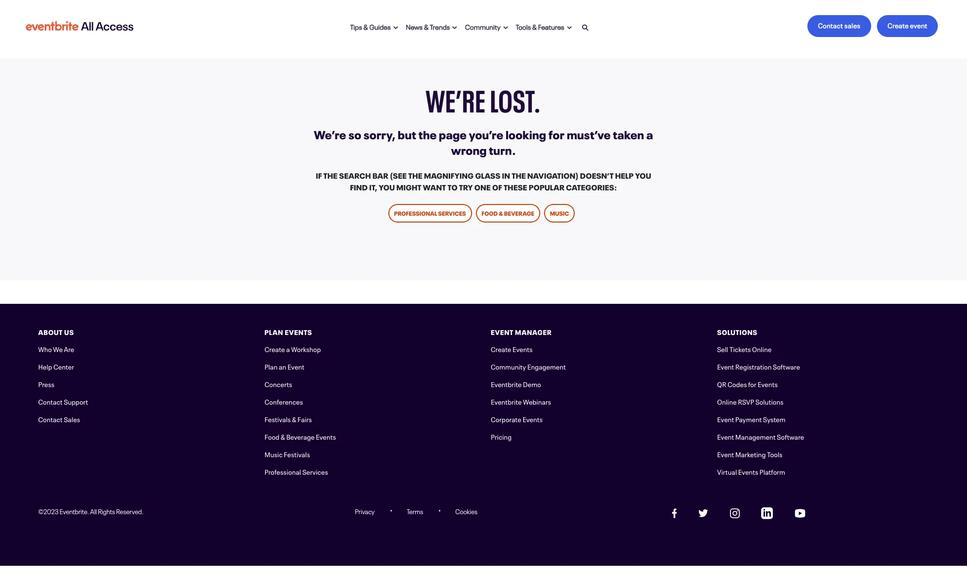 Task type: locate. For each thing, give the bounding box(es) containing it.
1 vertical spatial plan
[[265, 361, 278, 371]]

we're inside we're so sorry, but the page you're looking for must've taken a wrong turn.
[[314, 125, 347, 142]]

0 horizontal spatial for
[[549, 125, 565, 142]]

event left "management"
[[718, 432, 735, 441]]

community inside community link
[[465, 21, 501, 31]]

system
[[764, 414, 786, 424]]

1 vertical spatial we're
[[314, 125, 347, 142]]

we're up the page
[[426, 75, 486, 120]]

food & beverage link
[[476, 204, 541, 223]]

professional for professional services
[[265, 467, 301, 476]]

software for event management software
[[778, 432, 805, 441]]

1 vertical spatial software
[[778, 432, 805, 441]]

create a workshop
[[265, 344, 321, 354]]

events for corporate events
[[523, 414, 543, 424]]

0 vertical spatial music
[[550, 208, 570, 217]]

help
[[616, 169, 634, 181]]

music down 'popular'
[[550, 208, 570, 217]]

community engagement link
[[491, 361, 566, 371]]

1 horizontal spatial professional
[[394, 208, 437, 217]]

2 arrow image from the left
[[504, 26, 508, 30]]

0 horizontal spatial arrow image
[[394, 26, 398, 30]]

event registration software link
[[718, 361, 801, 371]]

contact sales link
[[808, 15, 872, 37]]

& left beverage
[[499, 208, 503, 217]]

arrow image for community
[[504, 26, 508, 30]]

0 vertical spatial community
[[465, 21, 501, 31]]

arrow image for tools & features
[[567, 26, 572, 30]]

0 horizontal spatial online
[[718, 397, 737, 406]]

tools left features in the right of the page
[[516, 21, 531, 31]]

0 horizontal spatial professional
[[265, 467, 301, 476]]

page
[[439, 125, 467, 142]]

create
[[888, 20, 909, 30], [265, 344, 285, 354], [491, 344, 512, 354]]

software down system
[[778, 432, 805, 441]]

festivals & fairs link
[[265, 414, 312, 424]]

event left payment
[[718, 414, 735, 424]]

0 horizontal spatial food
[[265, 432, 280, 441]]

0 vertical spatial software
[[774, 361, 801, 371]]

events down event manager
[[513, 344, 533, 354]]

0 vertical spatial professional
[[394, 208, 437, 217]]

& left fairs
[[292, 414, 297, 424]]

0 vertical spatial we're
[[426, 75, 486, 120]]

we
[[53, 344, 63, 354]]

twitter image
[[699, 510, 709, 517]]

community right arrow icon
[[465, 21, 501, 31]]

manager
[[516, 327, 552, 337]]

trends
[[430, 21, 450, 31]]

arrow image inside the tools & features link
[[567, 26, 572, 30]]

&
[[364, 21, 368, 31], [424, 21, 429, 31], [533, 21, 537, 31], [499, 208, 503, 217], [292, 414, 297, 424], [281, 432, 285, 441]]

tips
[[351, 21, 362, 31]]

& right the news
[[424, 21, 429, 31]]

& inside tips & guides link
[[364, 21, 368, 31]]

2 horizontal spatial create
[[888, 20, 909, 30]]

1 vertical spatial music
[[265, 449, 283, 459]]

0 vertical spatial food
[[482, 208, 498, 217]]

solutions up system
[[756, 397, 784, 406]]

for inside we're so sorry, but the page you're looking for must've taken a wrong turn.
[[549, 125, 565, 142]]

online rsvp solutions
[[718, 397, 784, 406]]

& inside the tools & features link
[[533, 21, 537, 31]]

might
[[397, 181, 422, 192]]

create for create events
[[491, 344, 512, 354]]

events down event marketing tools link
[[739, 467, 759, 476]]

software right registration
[[774, 361, 801, 371]]

eventbrite demo link
[[491, 379, 541, 389]]

event up create events
[[491, 327, 514, 337]]

must've
[[567, 125, 611, 142]]

create events
[[491, 344, 533, 354]]

workshop
[[291, 344, 321, 354]]

1 vertical spatial community
[[491, 361, 527, 371]]

contact support link
[[38, 397, 88, 406]]

1 vertical spatial eventbrite
[[491, 397, 522, 406]]

festivals up professional services link
[[284, 449, 310, 459]]

tools & features link
[[512, 15, 576, 37]]

a down plan events
[[286, 344, 290, 354]]

sorry,
[[364, 125, 396, 142]]

eventbrite up corporate
[[491, 397, 522, 406]]

0 vertical spatial eventbrite
[[491, 379, 522, 389]]

arrow image inside tips & guides link
[[394, 26, 398, 30]]

& inside news & trends link
[[424, 21, 429, 31]]

create up an
[[265, 344, 285, 354]]

sales
[[845, 20, 861, 30]]

& for features
[[533, 21, 537, 31]]

you right help
[[636, 169, 652, 181]]

event right an
[[288, 361, 305, 371]]

0 horizontal spatial a
[[286, 344, 290, 354]]

arrow image left search icon
[[567, 26, 572, 30]]

food for food & beverage
[[482, 208, 498, 217]]

©2023 eventbrite. all rights reserved.
[[38, 507, 144, 516]]

& left features in the right of the page
[[533, 21, 537, 31]]

professional down might
[[394, 208, 437, 217]]

professional
[[394, 208, 437, 217], [265, 467, 301, 476]]

1 horizontal spatial music
[[550, 208, 570, 217]]

eventbrite for eventbrite demo
[[491, 379, 522, 389]]

you right it,
[[379, 181, 395, 192]]

conferences link
[[265, 397, 303, 406]]

a
[[647, 125, 654, 142], [286, 344, 290, 354]]

community for community
[[465, 21, 501, 31]]

solutions up tickets
[[718, 327, 758, 337]]

2 plan from the top
[[265, 361, 278, 371]]

services
[[303, 467, 328, 476]]

turn.
[[489, 141, 516, 158]]

& left "beverage"
[[281, 432, 285, 441]]

0 vertical spatial for
[[549, 125, 565, 142]]

1 horizontal spatial we're
[[426, 75, 486, 120]]

you're
[[469, 125, 504, 142]]

1 horizontal spatial arrow image
[[504, 26, 508, 30]]

tools up platform
[[768, 449, 783, 459]]

music up professional services link
[[265, 449, 283, 459]]

1 horizontal spatial for
[[749, 379, 757, 389]]

plan left an
[[265, 361, 278, 371]]

arrow image right guides
[[394, 26, 398, 30]]

events
[[285, 327, 312, 337], [513, 344, 533, 354], [758, 379, 778, 389], [523, 414, 543, 424], [316, 432, 336, 441], [739, 467, 759, 476]]

0 horizontal spatial music
[[265, 449, 283, 459]]

contact for contact support
[[38, 397, 63, 406]]

for right looking
[[549, 125, 565, 142]]

1 vertical spatial contact
[[38, 397, 63, 406]]

1 arrow image from the left
[[394, 26, 398, 30]]

a right taken
[[647, 125, 654, 142]]

events right "beverage"
[[316, 432, 336, 441]]

eventbrite demo
[[491, 379, 541, 389]]

1 horizontal spatial create
[[491, 344, 512, 354]]

are
[[64, 344, 74, 354]]

the right if
[[324, 169, 338, 181]]

events down event registration software
[[758, 379, 778, 389]]

1 horizontal spatial a
[[647, 125, 654, 142]]

arrow image left tools & features
[[504, 26, 508, 30]]

cookies link
[[456, 507, 478, 516]]

1 vertical spatial food
[[265, 432, 280, 441]]

if the search bar (see the magnifying glass in the navigation) doesn't help you find it, you might want to try one of these popular categories:
[[316, 169, 652, 192]]

fairs
[[298, 414, 312, 424]]

features
[[539, 21, 565, 31]]

we're
[[426, 75, 486, 120], [314, 125, 347, 142]]

festivals down conferences
[[265, 414, 291, 424]]

professional down the music festivals
[[265, 467, 301, 476]]

we're left so
[[314, 125, 347, 142]]

1 eventbrite from the top
[[491, 379, 522, 389]]

but
[[398, 125, 417, 142]]

food & beverage events link
[[265, 432, 336, 441]]

navigation)
[[528, 169, 579, 181]]

food up music festivals link
[[265, 432, 280, 441]]

so
[[349, 125, 362, 142]]

0 vertical spatial a
[[647, 125, 654, 142]]

create for create event
[[888, 20, 909, 30]]

0 vertical spatial contact
[[819, 20, 844, 30]]

0 horizontal spatial create
[[265, 344, 285, 354]]

create for create a workshop
[[265, 344, 285, 354]]

1 plan from the top
[[265, 327, 284, 337]]

event down sell
[[718, 361, 735, 371]]

2 horizontal spatial arrow image
[[567, 26, 572, 30]]

1 vertical spatial tools
[[768, 449, 783, 459]]

terms link
[[407, 507, 424, 516]]

rsvp
[[739, 397, 755, 406]]

arrow image for tips & guides
[[394, 26, 398, 30]]

& right tips
[[364, 21, 368, 31]]

try
[[459, 181, 473, 192]]

center
[[53, 361, 74, 371]]

event up virtual
[[718, 449, 735, 459]]

online down qr
[[718, 397, 737, 406]]

& inside the food & beverage link
[[499, 208, 503, 217]]

demo
[[523, 379, 541, 389]]

(see
[[390, 169, 407, 181]]

solutions
[[718, 327, 758, 337], [756, 397, 784, 406]]

0 vertical spatial plan
[[265, 327, 284, 337]]

arrow image inside community link
[[504, 26, 508, 30]]

the right but
[[419, 125, 437, 142]]

events down webinars
[[523, 414, 543, 424]]

tips & guides
[[351, 21, 391, 31]]

to
[[448, 181, 458, 192]]

music for music festivals
[[265, 449, 283, 459]]

for
[[549, 125, 565, 142], [749, 379, 757, 389]]

1 horizontal spatial online
[[753, 344, 772, 354]]

online up the event registration software link
[[753, 344, 772, 354]]

& for beverage
[[281, 432, 285, 441]]

sales
[[64, 414, 80, 424]]

event management software link
[[718, 432, 805, 441]]

plan an event
[[265, 361, 305, 371]]

2 eventbrite from the top
[[491, 397, 522, 406]]

corporate events link
[[491, 414, 543, 424]]

plan up create a workshop link on the left of the page
[[265, 327, 284, 337]]

platform
[[760, 467, 786, 476]]

instagram image
[[730, 508, 740, 519]]

event registration software
[[718, 361, 801, 371]]

1 horizontal spatial food
[[482, 208, 498, 217]]

create left event
[[888, 20, 909, 30]]

food down one
[[482, 208, 498, 217]]

community down create events link
[[491, 361, 527, 371]]

contact sales
[[819, 20, 861, 30]]

contact for contact sales
[[38, 414, 63, 424]]

0 horizontal spatial we're
[[314, 125, 347, 142]]

for right codes
[[749, 379, 757, 389]]

contact for contact sales
[[819, 20, 844, 30]]

1 vertical spatial professional
[[265, 467, 301, 476]]

create down event manager
[[491, 344, 512, 354]]

beverage
[[286, 432, 315, 441]]

music
[[550, 208, 570, 217], [265, 449, 283, 459]]

1 vertical spatial a
[[286, 344, 290, 354]]

support
[[64, 397, 88, 406]]

music inside music "link"
[[550, 208, 570, 217]]

it,
[[370, 181, 378, 192]]

who
[[38, 344, 52, 354]]

conferences
[[265, 397, 303, 406]]

cookies
[[456, 507, 478, 516]]

qr
[[718, 379, 727, 389]]

events up create a workshop link on the left of the page
[[285, 327, 312, 337]]

0 vertical spatial tools
[[516, 21, 531, 31]]

0 horizontal spatial tools
[[516, 21, 531, 31]]

sell
[[718, 344, 729, 354]]

event for event marketing tools
[[718, 449, 735, 459]]

event payment system link
[[718, 414, 786, 424]]

we're for we're lost.
[[426, 75, 486, 120]]

0 vertical spatial solutions
[[718, 327, 758, 337]]

community
[[465, 21, 501, 31], [491, 361, 527, 371]]

2 vertical spatial contact
[[38, 414, 63, 424]]

the inside we're so sorry, but the page you're looking for must've taken a wrong turn.
[[419, 125, 437, 142]]

arrow image
[[394, 26, 398, 30], [504, 26, 508, 30], [567, 26, 572, 30]]

eventbrite up eventbrite webinars link
[[491, 379, 522, 389]]

3 arrow image from the left
[[567, 26, 572, 30]]



Task type: describe. For each thing, give the bounding box(es) containing it.
professional for professional services
[[394, 208, 437, 217]]

corporate
[[491, 414, 522, 424]]

categories:
[[567, 181, 618, 192]]

community link
[[462, 15, 512, 37]]

0 vertical spatial festivals
[[265, 414, 291, 424]]

plan an event link
[[265, 361, 305, 371]]

online rsvp solutions link
[[718, 397, 784, 406]]

in
[[502, 169, 511, 181]]

codes
[[728, 379, 748, 389]]

1 vertical spatial solutions
[[756, 397, 784, 406]]

festivals & fairs
[[265, 414, 312, 424]]

event for event management software
[[718, 432, 735, 441]]

music festivals
[[265, 449, 310, 459]]

contact sales link
[[38, 414, 80, 424]]

news
[[406, 21, 423, 31]]

events for plan events
[[285, 327, 312, 337]]

eventbrite webinars
[[491, 397, 552, 406]]

community engagement
[[491, 361, 566, 371]]

& for trends
[[424, 21, 429, 31]]

music for music
[[550, 208, 570, 217]]

& for guides
[[364, 21, 368, 31]]

plan for plan an event
[[265, 361, 278, 371]]

wrong
[[451, 141, 487, 158]]

news & trends link
[[402, 15, 462, 37]]

privacy link
[[355, 507, 375, 516]]

community for community engagement
[[491, 361, 527, 371]]

a inside we're so sorry, but the page you're looking for must've taken a wrong turn.
[[647, 125, 654, 142]]

engagement
[[528, 361, 566, 371]]

©2023
[[38, 507, 59, 516]]

event
[[911, 20, 928, 30]]

& for beverage
[[499, 208, 503, 217]]

magnifying
[[424, 169, 474, 181]]

tips & guides link
[[347, 15, 402, 37]]

event for event payment system
[[718, 414, 735, 424]]

event management software
[[718, 432, 805, 441]]

arrow image
[[453, 26, 458, 30]]

0 horizontal spatial you
[[379, 181, 395, 192]]

event for event registration software
[[718, 361, 735, 371]]

eventbrite for eventbrite webinars
[[491, 397, 522, 406]]

glass
[[476, 169, 501, 181]]

the right in
[[512, 169, 526, 181]]

music link
[[545, 204, 575, 223]]

create event
[[888, 20, 928, 30]]

management
[[736, 432, 776, 441]]

professional services link
[[389, 204, 472, 223]]

plan for plan events
[[265, 327, 284, 337]]

the right (see
[[409, 169, 423, 181]]

privacy
[[355, 507, 375, 516]]

music festivals link
[[265, 449, 310, 459]]

virtual
[[718, 467, 738, 476]]

event manager
[[491, 327, 552, 337]]

sell tickets online link
[[718, 344, 772, 354]]

professional services
[[394, 208, 466, 217]]

webinars
[[523, 397, 552, 406]]

we're so sorry, but the page you're looking for must've taken a wrong turn.
[[314, 125, 654, 158]]

payment
[[736, 414, 762, 424]]

youtube image
[[795, 509, 806, 518]]

create event link
[[878, 15, 939, 37]]

linkedin image
[[762, 508, 774, 519]]

corporate events
[[491, 414, 543, 424]]

services
[[439, 208, 466, 217]]

events for virtual events platform
[[739, 467, 759, 476]]

& for fairs
[[292, 414, 297, 424]]

search icon image
[[582, 24, 589, 31]]

create a workshop link
[[265, 344, 321, 354]]

help center link
[[38, 361, 74, 371]]

1 vertical spatial festivals
[[284, 449, 310, 459]]

rights
[[98, 507, 115, 516]]

we're lost.
[[426, 75, 542, 120]]

1 horizontal spatial tools
[[768, 449, 783, 459]]

search
[[339, 169, 371, 181]]

food for food & beverage events
[[265, 432, 280, 441]]

virtual events platform link
[[718, 467, 786, 476]]

facebook image
[[672, 509, 677, 518]]

reserved.
[[116, 507, 144, 516]]

virtual events platform
[[718, 467, 786, 476]]

help
[[38, 361, 52, 371]]

event payment system
[[718, 414, 786, 424]]

all
[[90, 507, 97, 516]]

doesn't
[[581, 169, 614, 181]]

contact sales
[[38, 414, 80, 424]]

who we are
[[38, 344, 74, 354]]

we're for we're so sorry, but the page you're looking for must've taken a wrong turn.
[[314, 125, 347, 142]]

press
[[38, 379, 55, 389]]

terms
[[407, 507, 424, 516]]

who we are link
[[38, 344, 74, 354]]

plan events
[[265, 327, 312, 337]]

event for event manager
[[491, 327, 514, 337]]

software for event registration software
[[774, 361, 801, 371]]

events for create events
[[513, 344, 533, 354]]

if
[[316, 169, 322, 181]]

logo eventbrite image
[[24, 17, 135, 35]]

event marketing tools link
[[718, 449, 783, 459]]

1 vertical spatial for
[[749, 379, 757, 389]]

these
[[504, 181, 528, 192]]

contact support
[[38, 397, 88, 406]]

sell tickets online
[[718, 344, 772, 354]]

taken
[[613, 125, 645, 142]]

0 vertical spatial online
[[753, 344, 772, 354]]

pricing link
[[491, 432, 512, 441]]

find
[[350, 181, 368, 192]]

pricing
[[491, 432, 512, 441]]

1 vertical spatial online
[[718, 397, 737, 406]]

1 horizontal spatial you
[[636, 169, 652, 181]]

marketing
[[736, 449, 766, 459]]

tickets
[[730, 344, 751, 354]]

of
[[493, 181, 503, 192]]

want
[[423, 181, 446, 192]]



Task type: vqa. For each thing, say whether or not it's contained in the screenshot.
middle Create
yes



